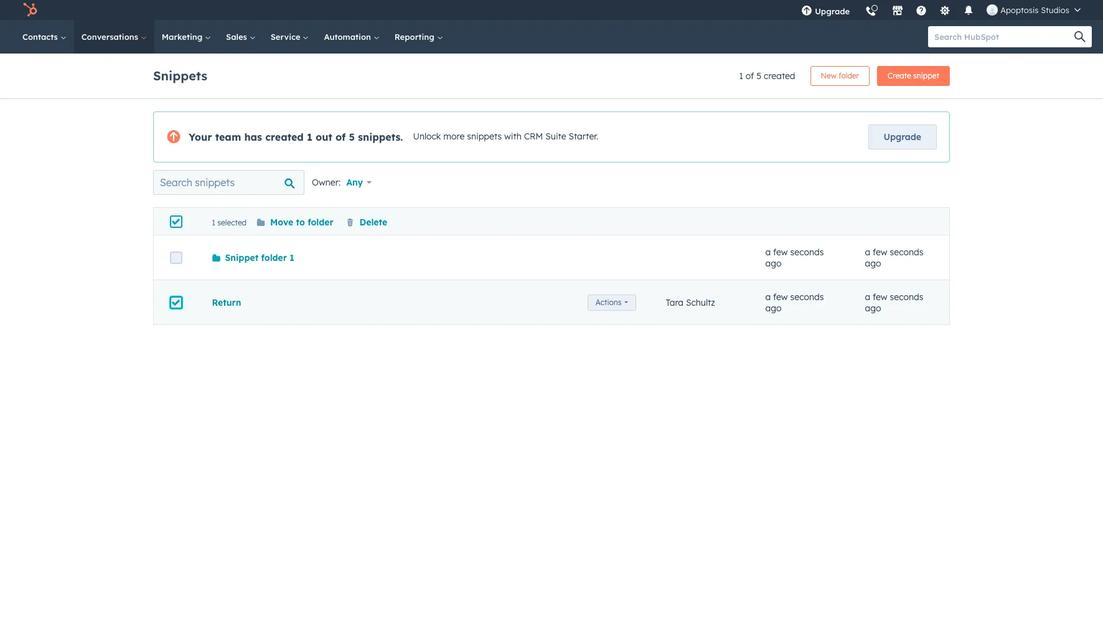 Task type: describe. For each thing, give the bounding box(es) containing it.
crm
[[524, 131, 543, 142]]

folder for new folder
[[839, 71, 860, 80]]

automation link
[[317, 20, 387, 54]]

upgrade image
[[802, 6, 813, 17]]

create snippet
[[888, 71, 940, 80]]

5 inside snippets banner
[[757, 70, 762, 82]]

menu containing apoptosis studios
[[794, 0, 1089, 24]]

search button
[[1069, 26, 1093, 47]]

1 of 5 created
[[740, 70, 796, 82]]

settings image
[[940, 6, 951, 17]]

snippets.
[[358, 131, 403, 143]]

actions button
[[588, 294, 636, 311]]

move
[[270, 217, 294, 228]]

return link
[[212, 297, 241, 308]]

notifications button
[[959, 0, 980, 20]]

new folder
[[821, 71, 860, 80]]

move to folder
[[270, 217, 334, 228]]

contacts
[[22, 32, 60, 42]]

Search HubSpot search field
[[929, 26, 1081, 47]]

more
[[444, 131, 465, 142]]

1 vertical spatial upgrade
[[884, 131, 922, 143]]

folder for snippet folder 1
[[261, 252, 287, 263]]

snippets
[[467, 131, 502, 142]]

apoptosis studios button
[[980, 0, 1089, 20]]

to
[[296, 217, 305, 228]]

1 vertical spatial 5
[[349, 131, 355, 143]]

conversations link
[[74, 20, 154, 54]]

hubspot image
[[22, 2, 37, 17]]

schultz
[[686, 297, 716, 308]]

has
[[244, 131, 262, 143]]

studios
[[1042, 5, 1070, 15]]

notifications image
[[964, 6, 975, 17]]

owner:
[[312, 177, 341, 188]]

reporting link
[[387, 20, 451, 54]]

marketplaces button
[[885, 0, 911, 20]]

service
[[271, 32, 303, 42]]

1 selected
[[212, 218, 247, 227]]

return
[[212, 297, 241, 308]]

0 vertical spatial upgrade
[[815, 6, 850, 16]]

created for 5
[[764, 70, 796, 82]]

sales link
[[219, 20, 263, 54]]

1 inside snippets banner
[[740, 70, 744, 82]]

any
[[346, 177, 363, 188]]

of inside snippets banner
[[746, 70, 755, 82]]

marketing link
[[154, 20, 219, 54]]

hubspot link
[[15, 2, 47, 17]]



Task type: vqa. For each thing, say whether or not it's contained in the screenshot.
bottom of
yes



Task type: locate. For each thing, give the bounding box(es) containing it.
calling icon button
[[861, 1, 882, 19]]

Search search field
[[153, 170, 305, 195]]

1 horizontal spatial upgrade
[[884, 131, 922, 143]]

snippets
[[153, 68, 207, 83]]

new
[[821, 71, 837, 80]]

2 vertical spatial folder
[[261, 252, 287, 263]]

sales
[[226, 32, 250, 42]]

automation
[[324, 32, 374, 42]]

snippet folder 1
[[225, 252, 295, 263]]

0 vertical spatial of
[[746, 70, 755, 82]]

reporting
[[395, 32, 437, 42]]

upgrade
[[815, 6, 850, 16], [884, 131, 922, 143]]

with
[[505, 131, 522, 142]]

create
[[888, 71, 912, 80]]

starter.
[[569, 131, 599, 142]]

marketplaces image
[[893, 6, 904, 17]]

0 horizontal spatial folder
[[261, 252, 287, 263]]

search image
[[1075, 31, 1086, 42]]

seconds
[[791, 246, 824, 258], [890, 246, 924, 258], [791, 291, 824, 302], [890, 291, 924, 302]]

0 vertical spatial folder
[[839, 71, 860, 80]]

your team has created 1 out of 5 snippets.
[[189, 131, 403, 143]]

upgrade right upgrade image in the right top of the page
[[815, 6, 850, 16]]

service link
[[263, 20, 317, 54]]

unlock
[[413, 131, 441, 142]]

any button
[[346, 170, 380, 195]]

apoptosis
[[1001, 5, 1039, 15]]

snippet
[[225, 252, 259, 263]]

tara
[[666, 297, 684, 308]]

created right has at the left of page
[[265, 131, 304, 143]]

menu
[[794, 0, 1089, 24]]

upgrade link
[[869, 125, 937, 149]]

of
[[746, 70, 755, 82], [336, 131, 346, 143]]

apoptosis studios
[[1001, 5, 1070, 15]]

delete button
[[346, 217, 388, 228]]

snippet folder 1 button
[[212, 252, 295, 263]]

move to folder button
[[257, 217, 334, 228]]

tara schultz
[[666, 297, 716, 308]]

snippets banner
[[153, 62, 951, 86]]

created left new
[[764, 70, 796, 82]]

1 vertical spatial of
[[336, 131, 346, 143]]

1 horizontal spatial folder
[[308, 217, 334, 228]]

settings link
[[933, 0, 959, 20]]

2 horizontal spatial folder
[[839, 71, 860, 80]]

0 horizontal spatial 5
[[349, 131, 355, 143]]

folder right to
[[308, 217, 334, 228]]

create snippet button
[[878, 66, 951, 86]]

0 vertical spatial created
[[764, 70, 796, 82]]

conversations
[[81, 32, 141, 42]]

team
[[215, 131, 241, 143]]

0 horizontal spatial of
[[336, 131, 346, 143]]

1
[[740, 70, 744, 82], [307, 131, 313, 143], [212, 218, 216, 227], [290, 252, 295, 263]]

upgrade down create
[[884, 131, 922, 143]]

a few seconds ago
[[766, 246, 824, 269], [866, 246, 924, 269], [766, 291, 824, 314], [866, 291, 924, 314]]

help button
[[911, 0, 933, 20]]

1 horizontal spatial created
[[764, 70, 796, 82]]

1 vertical spatial created
[[265, 131, 304, 143]]

delete
[[360, 217, 388, 228]]

actions
[[596, 297, 622, 307]]

out
[[316, 131, 333, 143]]

new folder button
[[811, 66, 870, 86]]

0 vertical spatial 5
[[757, 70, 762, 82]]

few
[[774, 246, 788, 258], [873, 246, 888, 258], [774, 291, 788, 302], [873, 291, 888, 302]]

your
[[189, 131, 212, 143]]

created inside snippets banner
[[764, 70, 796, 82]]

selected
[[218, 218, 247, 227]]

folder inside button
[[839, 71, 860, 80]]

0 horizontal spatial upgrade
[[815, 6, 850, 16]]

5
[[757, 70, 762, 82], [349, 131, 355, 143]]

0 horizontal spatial created
[[265, 131, 304, 143]]

ago
[[766, 258, 782, 269], [866, 258, 882, 269], [766, 302, 782, 314], [866, 302, 882, 314]]

1 horizontal spatial of
[[746, 70, 755, 82]]

snippet
[[914, 71, 940, 80]]

folder right snippet on the left
[[261, 252, 287, 263]]

1 vertical spatial folder
[[308, 217, 334, 228]]

a
[[766, 246, 771, 258], [866, 246, 871, 258], [766, 291, 771, 302], [866, 291, 871, 302]]

created for has
[[265, 131, 304, 143]]

marketing
[[162, 32, 205, 42]]

help image
[[916, 6, 928, 17]]

folder
[[839, 71, 860, 80], [308, 217, 334, 228], [261, 252, 287, 263]]

created
[[764, 70, 796, 82], [265, 131, 304, 143]]

calling icon image
[[866, 6, 877, 17]]

suite
[[546, 131, 567, 142]]

1 horizontal spatial 5
[[757, 70, 762, 82]]

unlock more snippets with crm suite starter.
[[413, 131, 599, 142]]

tara schultz image
[[987, 4, 999, 16]]

folder right new
[[839, 71, 860, 80]]

contacts link
[[15, 20, 74, 54]]



